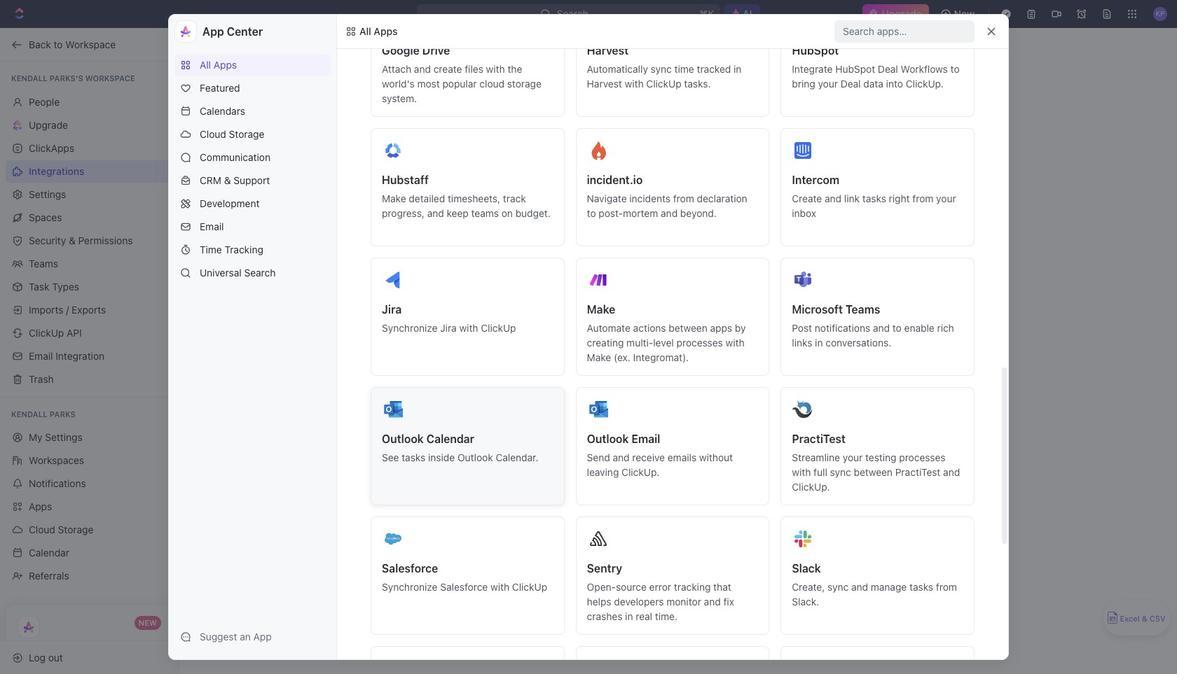 Task type: describe. For each thing, give the bounding box(es) containing it.
1 horizontal spatial all apps link
[[343, 23, 401, 40]]

and inside microsoft teams post notifications and to enable rich links in conversations.
[[873, 322, 890, 334]]

harvest automatically sync time tracked in harvest with clickup tasks.
[[587, 44, 742, 90]]

emails
[[668, 452, 697, 464]]

types
[[52, 281, 79, 293]]

scrollable content region
[[337, 0, 1009, 675]]

all for rightmost all apps link
[[360, 25, 371, 37]]

center inside button
[[687, 430, 719, 442]]

about
[[641, 386, 667, 397]]

incident.io
[[587, 174, 643, 186]]

back to workspace button
[[6, 33, 166, 56]]

storage
[[507, 78, 542, 90]]

with inside harvest automatically sync time tracked in harvest with clickup tasks.
[[625, 78, 644, 90]]

your up apps,
[[588, 371, 608, 383]]

right
[[889, 193, 910, 205]]

post
[[792, 322, 812, 334]]

all apps for the bottommost all apps link
[[200, 59, 237, 71]]

monitor
[[667, 596, 702, 608]]

clickapps
[[29, 142, 74, 154]]

jira synchronize jira with clickup
[[382, 304, 516, 334]]

excel & csv
[[1120, 615, 1166, 624]]

1 vertical spatial cloud storage link
[[6, 519, 173, 542]]

to right go
[[654, 430, 663, 442]]

inbox
[[792, 207, 817, 219]]

from for intercom
[[913, 193, 934, 205]]

calendar link
[[6, 543, 173, 565]]

clickup. for practitest
[[792, 482, 830, 493]]

automate
[[587, 322, 631, 334]]

upgrade for rightmost upgrade link
[[882, 8, 922, 20]]

task
[[29, 281, 49, 293]]

sync for slack
[[828, 582, 849, 594]]

people
[[29, 96, 60, 108]]

all
[[564, 371, 574, 383]]

and inside outlook email send and receive emails without leaving clickup.
[[613, 452, 630, 464]]

app up emails
[[666, 430, 685, 442]]

apps for find
[[611, 371, 633, 383]]

conversations.
[[826, 337, 892, 349]]

data
[[864, 78, 884, 90]]

outlook for outlook email
[[587, 433, 629, 446]]

back to workspace
[[29, 38, 116, 50]]

in inside sentry open-source error tracking that helps developers monitor and fix crashes in real time.
[[625, 611, 633, 623]]

find all of your apps and integrations in our new app center! discover apps, learn about new features, and manage your connections in one place.
[[542, 371, 815, 412]]

Search apps… field
[[843, 23, 969, 40]]

error
[[650, 582, 672, 594]]

multi-
[[627, 337, 653, 349]]

& for permissions
[[69, 234, 76, 246]]

in inside harvest automatically sync time tracked in harvest with clickup tasks.
[[734, 63, 742, 75]]

task types link
[[6, 276, 173, 298]]

my
[[29, 432, 42, 444]]

incident.io navigate incidents from declaration to post-mortem and beyond.
[[587, 174, 748, 219]]

clickup inside harvest automatically sync time tracked in harvest with clickup tasks.
[[647, 78, 682, 90]]

outlook email send and receive emails without leaving clickup.
[[587, 433, 733, 479]]

an
[[240, 632, 251, 643]]

developers
[[614, 596, 664, 608]]

integromat).
[[633, 352, 689, 364]]

imports / exports link
[[6, 299, 173, 321]]

apps for make
[[710, 322, 733, 334]]

budget.
[[516, 207, 551, 219]]

attach
[[382, 63, 412, 75]]

crm
[[200, 175, 221, 186]]

crm & support
[[200, 175, 270, 186]]

& for csv
[[1142, 615, 1148, 624]]

drive
[[422, 44, 450, 57]]

time.
[[655, 611, 678, 623]]

trash
[[29, 373, 54, 385]]

and inside slack create, sync and manage tasks from slack.
[[852, 582, 868, 594]]

1 vertical spatial salesforce
[[440, 582, 488, 594]]

csv
[[1150, 615, 1166, 624]]

from for slack
[[936, 582, 957, 594]]

1 vertical spatial all apps link
[[175, 54, 331, 76]]

time tracking
[[200, 244, 263, 256]]

0 vertical spatial apps
[[374, 25, 398, 37]]

incidents
[[630, 193, 671, 205]]

google
[[382, 44, 420, 57]]

slack
[[792, 563, 821, 575]]

1 vertical spatial deal
[[841, 78, 861, 90]]

hubstaff make detailed timesheets, track progress, and keep teams on budget.
[[382, 174, 551, 219]]

the
[[508, 63, 522, 75]]

real
[[636, 611, 653, 623]]

calendar inside "outlook calendar see tasks inside outlook calendar."
[[427, 433, 475, 446]]

teams inside teams link
[[29, 258, 58, 270]]

communication
[[200, 151, 271, 163]]

in left one
[[679, 400, 687, 412]]

to right 'moved'
[[711, 341, 723, 356]]

my settings
[[29, 432, 83, 444]]

and inside hubstaff make detailed timesheets, track progress, and keep teams on budget.
[[427, 207, 444, 219]]

with inside the jira synchronize jira with clickup
[[459, 322, 478, 334]]

with inside practitest streamline your testing processes with full sync between practitest and clickup.
[[792, 467, 811, 479]]

0 horizontal spatial salesforce
[[382, 563, 438, 575]]

slack create, sync and manage tasks from slack.
[[792, 563, 957, 608]]

0 horizontal spatial jira
[[382, 304, 402, 316]]

workspace
[[65, 38, 116, 50]]

streamline
[[792, 452, 840, 464]]

slack.
[[792, 596, 820, 608]]

detailed
[[409, 193, 445, 205]]

source
[[616, 582, 647, 594]]

0 horizontal spatial apps
[[29, 501, 52, 513]]

and inside 'intercom create and link tasks right from your inbox'
[[825, 193, 842, 205]]

navigate
[[587, 193, 627, 205]]

my settings link
[[6, 427, 173, 449]]

tasks inside "outlook calendar see tasks inside outlook calendar."
[[402, 452, 426, 464]]

imports / exports
[[29, 304, 106, 316]]

& for support
[[224, 175, 231, 186]]

keep
[[447, 207, 469, 219]]

time
[[675, 63, 694, 75]]

1 vertical spatial practitest
[[896, 467, 941, 479]]

go to app center button
[[630, 425, 727, 447]]

tasks inside 'intercom create and link tasks right from your inbox'
[[863, 193, 887, 205]]

with inside salesforce synchronize salesforce with clickup
[[491, 582, 510, 594]]

intercom create and link tasks right from your inbox
[[792, 174, 957, 219]]

and inside sentry open-source error tracking that helps developers monitor and fix crashes in real time.
[[704, 596, 721, 608]]

development
[[200, 198, 260, 210]]

1 horizontal spatial cloud storage
[[200, 128, 265, 140]]

settings link
[[6, 183, 173, 206]]

email integration
[[29, 350, 105, 362]]

email inside outlook email send and receive emails without leaving clickup.
[[632, 433, 660, 446]]

clickup inside the jira synchronize jira with clickup
[[481, 322, 516, 334]]

crashes
[[587, 611, 623, 623]]

tracking
[[225, 244, 263, 256]]

post-
[[599, 207, 623, 219]]

0 horizontal spatial practitest
[[792, 433, 846, 446]]

world's
[[382, 78, 415, 90]]

manage inside slack create, sync and manage tasks from slack.
[[871, 582, 907, 594]]

app down by
[[726, 341, 750, 356]]

find
[[542, 371, 561, 383]]

1 vertical spatial settings
[[45, 432, 83, 444]]

integrations for integrations
[[29, 165, 84, 177]]

1 horizontal spatial new
[[740, 371, 758, 383]]

⌘k
[[700, 8, 715, 20]]

go
[[638, 430, 651, 442]]

inside
[[428, 452, 455, 464]]

0 vertical spatial cloud storage link
[[175, 123, 331, 146]]

in left our
[[711, 371, 719, 383]]

clickup inside salesforce synchronize salesforce with clickup
[[512, 582, 548, 594]]

crm & support link
[[175, 170, 331, 192]]

notifications link
[[6, 473, 173, 496]]

synchronize for salesforce
[[382, 582, 438, 594]]

manage inside the find all of your apps and integrations in our new app center! discover apps, learn about new features, and manage your connections in one place.
[[753, 386, 789, 397]]

hubspot integrate hubspot deal workflows to bring your deal data into clickup.
[[792, 44, 960, 90]]

search
[[244, 267, 276, 279]]

out
[[48, 652, 63, 664]]

and inside incident.io navigate incidents from declaration to post-mortem and beyond.
[[661, 207, 678, 219]]



Task type: locate. For each thing, give the bounding box(es) containing it.
development link
[[175, 193, 331, 215]]

1 horizontal spatial new
[[954, 8, 975, 20]]

1 vertical spatial harvest
[[587, 78, 622, 90]]

outlook
[[382, 433, 424, 446], [587, 433, 629, 446], [458, 452, 493, 464]]

center up without in the bottom right of the page
[[687, 430, 719, 442]]

fix
[[724, 596, 735, 608]]

apps,
[[588, 386, 613, 397]]

apps down notifications
[[29, 501, 52, 513]]

cloud inside dialog
[[200, 128, 226, 140]]

& right the "security"
[[69, 234, 76, 246]]

2 synchronize from the top
[[382, 582, 438, 594]]

and
[[414, 63, 431, 75], [825, 193, 842, 205], [427, 207, 444, 219], [661, 207, 678, 219], [873, 322, 890, 334], [636, 371, 652, 383], [733, 386, 750, 397], [613, 452, 630, 464], [944, 467, 960, 479], [852, 582, 868, 594], [704, 596, 721, 608]]

between inside practitest streamline your testing processes with full sync between practitest and clickup.
[[854, 467, 893, 479]]

0 horizontal spatial outlook
[[382, 433, 424, 446]]

1 vertical spatial integrations
[[564, 341, 635, 356]]

sync for harvest
[[651, 63, 672, 75]]

1 vertical spatial make
[[587, 304, 616, 316]]

1 vertical spatial clickup.
[[622, 467, 660, 479]]

processes right the testing
[[900, 452, 946, 464]]

teams up notifications
[[846, 304, 881, 316]]

practitest streamline your testing processes with full sync between practitest and clickup.
[[792, 433, 960, 493]]

0 horizontal spatial clickup.
[[622, 467, 660, 479]]

between inside 'make automate actions between apps by creating multi-level processes with make (ex. integromat).'
[[669, 322, 708, 334]]

1 vertical spatial new
[[139, 619, 157, 628]]

connections
[[621, 400, 676, 412]]

teams
[[471, 207, 499, 219]]

google drive attach and create files with the world's most popular cloud storage system.
[[382, 44, 542, 104]]

make down creating
[[587, 352, 611, 364]]

mortem
[[623, 207, 658, 219]]

to right back
[[54, 38, 63, 50]]

cloud storage link down apps link
[[6, 519, 173, 542]]

2 horizontal spatial email
[[632, 433, 660, 446]]

new right our
[[740, 371, 758, 383]]

harvest down "automatically" at the top of page
[[587, 78, 622, 90]]

dialog
[[168, 0, 1009, 675]]

storage for bottommost the cloud storage link
[[58, 524, 93, 536]]

people link
[[6, 91, 173, 113]]

app up featured
[[203, 25, 224, 38]]

1 vertical spatial center
[[753, 341, 793, 356]]

settings up workspaces
[[45, 432, 83, 444]]

cloud storage up communication
[[200, 128, 265, 140]]

1 horizontal spatial integrations
[[564, 341, 635, 356]]

outlook up send
[[587, 433, 629, 446]]

0 horizontal spatial new
[[669, 386, 688, 397]]

teams
[[29, 258, 58, 270], [846, 304, 881, 316]]

all apps link up featured link
[[175, 54, 331, 76]]

make inside hubstaff make detailed timesheets, track progress, and keep teams on budget.
[[382, 193, 406, 205]]

& left csv
[[1142, 615, 1148, 624]]

back
[[29, 38, 51, 50]]

see
[[382, 452, 399, 464]]

1 horizontal spatial between
[[854, 467, 893, 479]]

clickup api link
[[6, 322, 173, 345]]

processes
[[677, 337, 723, 349], [900, 452, 946, 464]]

new inside new button
[[954, 8, 975, 20]]

0 horizontal spatial cloud storage link
[[6, 519, 173, 542]]

with inside the google drive attach and create files with the world's most popular cloud storage system.
[[486, 63, 505, 75]]

salesforce synchronize salesforce with clickup
[[382, 563, 548, 594]]

suggest an app button
[[175, 627, 331, 649]]

teams link
[[6, 253, 173, 275]]

1 vertical spatial apps
[[611, 371, 633, 383]]

deal
[[878, 63, 898, 75], [841, 78, 861, 90]]

upgrade
[[882, 8, 922, 20], [29, 119, 68, 131]]

0 horizontal spatial deal
[[841, 78, 861, 90]]

security & permissions
[[29, 234, 133, 246]]

0 horizontal spatial upgrade
[[29, 119, 68, 131]]

clickapps link
[[6, 137, 173, 159]]

center
[[227, 25, 263, 38], [753, 341, 793, 356], [687, 430, 719, 442]]

make up progress,
[[382, 193, 406, 205]]

outlook inside outlook email send and receive emails without leaving clickup.
[[587, 433, 629, 446]]

from inside slack create, sync and manage tasks from slack.
[[936, 582, 957, 594]]

1 horizontal spatial processes
[[900, 452, 946, 464]]

open-
[[587, 582, 616, 594]]

all apps link up google
[[343, 23, 401, 40]]

clickup. down receive
[[622, 467, 660, 479]]

your
[[818, 78, 838, 90], [937, 193, 957, 205], [588, 371, 608, 383], [791, 386, 811, 397], [843, 452, 863, 464]]

1 horizontal spatial teams
[[846, 304, 881, 316]]

make up 'automate'
[[587, 304, 616, 316]]

synchronize for jira
[[382, 322, 438, 334]]

all up featured
[[200, 59, 211, 71]]

calendar up 'inside'
[[427, 433, 475, 446]]

1 horizontal spatial storage
[[229, 128, 265, 140]]

workflows
[[901, 63, 948, 75]]

sync inside harvest automatically sync time tracked in harvest with clickup tasks.
[[651, 63, 672, 75]]

in right links
[[815, 337, 823, 349]]

0 vertical spatial new
[[954, 8, 975, 20]]

hubspot up integrate at the right top of page
[[792, 44, 839, 57]]

sentry open-source error tracking that helps developers monitor and fix crashes in real time.
[[587, 563, 735, 623]]

apps inside 'make automate actions between apps by creating multi-level processes with make (ex. integromat).'
[[710, 322, 733, 334]]

1 horizontal spatial &
[[224, 175, 231, 186]]

cloud storage down apps link
[[29, 524, 93, 536]]

your down integrate at the right top of page
[[818, 78, 838, 90]]

0 horizontal spatial cloud storage
[[29, 524, 93, 536]]

cloud for bottommost the cloud storage link
[[29, 524, 55, 536]]

2 horizontal spatial outlook
[[587, 433, 629, 446]]

from inside 'intercom create and link tasks right from your inbox'
[[913, 193, 934, 205]]

apps
[[374, 25, 398, 37], [214, 59, 237, 71], [29, 501, 52, 513]]

sync left 'time'
[[651, 63, 672, 75]]

email up trash
[[29, 350, 53, 362]]

0 horizontal spatial cloud
[[29, 524, 55, 536]]

0 vertical spatial all apps link
[[343, 23, 401, 40]]

outlook right 'inside'
[[458, 452, 493, 464]]

clickup. inside hubspot integrate hubspot deal workflows to bring your deal data into clickup.
[[906, 78, 944, 90]]

1 horizontal spatial upgrade link
[[862, 4, 929, 24]]

processes inside 'make automate actions between apps by creating multi-level processes with make (ex. integromat).'
[[677, 337, 723, 349]]

1 vertical spatial jira
[[440, 322, 457, 334]]

cloud up referrals
[[29, 524, 55, 536]]

0 vertical spatial jira
[[382, 304, 402, 316]]

your inside 'intercom create and link tasks right from your inbox'
[[937, 193, 957, 205]]

0 vertical spatial manage
[[753, 386, 789, 397]]

new down integrations
[[669, 386, 688, 397]]

2 vertical spatial &
[[1142, 615, 1148, 624]]

all right "dxxtk" image
[[360, 25, 371, 37]]

to right workflows
[[951, 63, 960, 75]]

integrations link
[[6, 160, 173, 183]]

in left real
[[625, 611, 633, 623]]

all apps up featured
[[200, 59, 237, 71]]

task types
[[29, 281, 79, 293]]

sync right create,
[[828, 582, 849, 594]]

moved
[[669, 341, 708, 356]]

1 vertical spatial sync
[[830, 467, 851, 479]]

all apps for rightmost all apps link
[[360, 25, 398, 37]]

manage
[[753, 386, 789, 397], [871, 582, 907, 594]]

api
[[67, 327, 82, 339]]

sentry
[[587, 563, 622, 575]]

tasks
[[863, 193, 887, 205], [402, 452, 426, 464], [910, 582, 934, 594]]

trash link
[[6, 368, 173, 391]]

send
[[587, 452, 610, 464]]

one
[[689, 400, 706, 412]]

in inside microsoft teams post notifications and to enable rich links in conversations.
[[815, 337, 823, 349]]

your inside practitest streamline your testing processes with full sync between practitest and clickup.
[[843, 452, 863, 464]]

1 synchronize from the top
[[382, 322, 438, 334]]

1 horizontal spatial from
[[913, 193, 934, 205]]

cloud for the topmost the cloud storage link
[[200, 128, 226, 140]]

harvest up "automatically" at the top of page
[[587, 44, 629, 57]]

between up 'moved'
[[669, 322, 708, 334]]

calendar
[[427, 433, 475, 446], [29, 547, 69, 559]]

outlook for outlook calendar
[[382, 433, 424, 446]]

0 horizontal spatial storage
[[58, 524, 93, 536]]

cloud down 'calendars'
[[200, 128, 226, 140]]

1 horizontal spatial jira
[[440, 322, 457, 334]]

referrals link
[[6, 566, 173, 588]]

1 vertical spatial between
[[854, 467, 893, 479]]

upgrade up search apps… field
[[882, 8, 922, 20]]

app right an
[[253, 632, 272, 643]]

0 vertical spatial deal
[[878, 63, 898, 75]]

storage down apps link
[[58, 524, 93, 536]]

1 horizontal spatial email
[[200, 221, 224, 233]]

storage down 'calendars' link
[[229, 128, 265, 140]]

0 vertical spatial &
[[224, 175, 231, 186]]

synchronize inside the jira synchronize jira with clickup
[[382, 322, 438, 334]]

dxxtk image
[[346, 26, 357, 37]]

sync right full
[[830, 467, 851, 479]]

suggest
[[200, 632, 237, 643]]

upgrade link down people link
[[6, 114, 173, 136]]

2 vertical spatial tasks
[[910, 582, 934, 594]]

integrations
[[655, 371, 709, 383]]

0 vertical spatial tasks
[[863, 193, 887, 205]]

teams down the "security"
[[29, 258, 58, 270]]

in right tracked at top
[[734, 63, 742, 75]]

upgrade for left upgrade link
[[29, 119, 68, 131]]

0 horizontal spatial processes
[[677, 337, 723, 349]]

calendars
[[200, 105, 245, 117]]

your inside hubspot integrate hubspot deal workflows to bring your deal data into clickup.
[[818, 78, 838, 90]]

storage for the topmost the cloud storage link
[[229, 128, 265, 140]]

1 vertical spatial &
[[69, 234, 76, 246]]

receive
[[632, 452, 665, 464]]

1 vertical spatial storage
[[58, 524, 93, 536]]

and inside practitest streamline your testing processes with full sync between practitest and clickup.
[[944, 467, 960, 479]]

processes inside practitest streamline your testing processes with full sync between practitest and clickup.
[[900, 452, 946, 464]]

email link
[[175, 216, 331, 238]]

system.
[[382, 93, 417, 104]]

0 vertical spatial integrations
[[29, 165, 84, 177]]

our
[[722, 371, 737, 383]]

clickup. inside outlook email send and receive emails without leaving clickup.
[[622, 467, 660, 479]]

synchronize inside salesforce synchronize salesforce with clickup
[[382, 582, 438, 594]]

apps up 'learn'
[[611, 371, 633, 383]]

1 vertical spatial upgrade link
[[6, 114, 173, 136]]

files
[[465, 63, 484, 75]]

center!
[[782, 371, 815, 383]]

0 horizontal spatial from
[[673, 193, 694, 205]]

upgrade link up hubspot integrate hubspot deal workflows to bring your deal data into clickup.
[[862, 4, 929, 24]]

0 horizontal spatial all apps
[[200, 59, 237, 71]]

center up featured link
[[227, 25, 263, 38]]

to inside microsoft teams post notifications and to enable rich links in conversations.
[[893, 322, 902, 334]]

2 vertical spatial clickup.
[[792, 482, 830, 493]]

outlook calendar see tasks inside outlook calendar.
[[382, 433, 539, 464]]

new button
[[935, 3, 983, 25]]

tasks inside slack create, sync and manage tasks from slack.
[[910, 582, 934, 594]]

on
[[502, 207, 513, 219]]

app left center!
[[761, 371, 779, 383]]

1 vertical spatial tasks
[[402, 452, 426, 464]]

0 vertical spatial upgrade link
[[862, 4, 929, 24]]

sync
[[651, 63, 672, 75], [830, 467, 851, 479], [828, 582, 849, 594]]

jira
[[382, 304, 402, 316], [440, 322, 457, 334]]

0 vertical spatial cloud
[[200, 128, 226, 140]]

search...
[[557, 8, 597, 20]]

0 vertical spatial between
[[669, 322, 708, 334]]

practitest up streamline
[[792, 433, 846, 446]]

2 horizontal spatial tasks
[[910, 582, 934, 594]]

featured
[[200, 82, 240, 94]]

0 horizontal spatial apps
[[611, 371, 633, 383]]

& right crm
[[224, 175, 231, 186]]

actions
[[633, 322, 666, 334]]

clickup. down workflows
[[906, 78, 944, 90]]

0 vertical spatial processes
[[677, 337, 723, 349]]

email up receive
[[632, 433, 660, 446]]

/
[[66, 304, 69, 316]]

0 horizontal spatial &
[[69, 234, 76, 246]]

helps
[[587, 596, 612, 608]]

your right right
[[937, 193, 957, 205]]

1 harvest from the top
[[587, 44, 629, 57]]

1 vertical spatial email
[[29, 350, 53, 362]]

support
[[234, 175, 270, 186]]

email for email
[[200, 221, 224, 233]]

email for email integration
[[29, 350, 53, 362]]

1 vertical spatial cloud storage
[[29, 524, 93, 536]]

cloud storage link up communication link
[[175, 123, 331, 146]]

0 horizontal spatial upgrade link
[[6, 114, 173, 136]]

your left the testing
[[843, 452, 863, 464]]

clickup. inside practitest streamline your testing processes with full sync between practitest and clickup.
[[792, 482, 830, 493]]

to left post-
[[587, 207, 596, 219]]

1 vertical spatial calendar
[[29, 547, 69, 559]]

2 horizontal spatial &
[[1142, 615, 1148, 624]]

1 vertical spatial apps
[[214, 59, 237, 71]]

dialog containing app center
[[168, 0, 1009, 675]]

0 horizontal spatial new
[[139, 619, 157, 628]]

hubspot
[[792, 44, 839, 57], [836, 63, 876, 75]]

0 vertical spatial email
[[200, 221, 224, 233]]

link
[[845, 193, 860, 205]]

apps up featured
[[214, 59, 237, 71]]

0 vertical spatial clickup.
[[906, 78, 944, 90]]

calendar.
[[496, 452, 539, 464]]

0 vertical spatial storage
[[229, 128, 265, 140]]

app inside the find all of your apps and integrations in our new app center! discover apps, learn about new features, and manage your connections in one place.
[[761, 371, 779, 383]]

apps left by
[[710, 322, 733, 334]]

clickup inside 'link'
[[29, 327, 64, 339]]

1 horizontal spatial practitest
[[896, 467, 941, 479]]

center down post
[[753, 341, 793, 356]]

practitest down the testing
[[896, 467, 941, 479]]

microsoft
[[792, 304, 843, 316]]

calendars link
[[175, 100, 331, 123]]

log out
[[29, 652, 63, 664]]

from inside incident.io navigate incidents from declaration to post-mortem and beyond.
[[673, 193, 694, 205]]

to inside incident.io navigate incidents from declaration to post-mortem and beyond.
[[587, 207, 596, 219]]

email up "time"
[[200, 221, 224, 233]]

2 vertical spatial make
[[587, 352, 611, 364]]

apps up google
[[374, 25, 398, 37]]

app center
[[203, 25, 263, 38]]

cloud
[[200, 128, 226, 140], [29, 524, 55, 536]]

1 vertical spatial hubspot
[[836, 63, 876, 75]]

deal up into at top
[[878, 63, 898, 75]]

0 vertical spatial synchronize
[[382, 322, 438, 334]]

settings up spaces at the left top of page
[[29, 188, 66, 200]]

1 horizontal spatial apps
[[710, 322, 733, 334]]

0 vertical spatial new
[[740, 371, 758, 383]]

place.
[[709, 400, 736, 412]]

0 vertical spatial center
[[227, 25, 263, 38]]

your down center!
[[791, 386, 811, 397]]

storage inside dialog
[[229, 128, 265, 140]]

1 horizontal spatial outlook
[[458, 452, 493, 464]]

calendar up referrals
[[29, 547, 69, 559]]

with
[[486, 63, 505, 75], [625, 78, 644, 90], [459, 322, 478, 334], [726, 337, 745, 349], [792, 467, 811, 479], [491, 582, 510, 594]]

sync inside practitest streamline your testing processes with full sync between practitest and clickup.
[[830, 467, 851, 479]]

excel
[[1120, 615, 1140, 624]]

clickup. down full
[[792, 482, 830, 493]]

0 horizontal spatial between
[[669, 322, 708, 334]]

and inside the google drive attach and create files with the world's most popular cloud storage system.
[[414, 63, 431, 75]]

2 horizontal spatial from
[[936, 582, 957, 594]]

deal left "data"
[[841, 78, 861, 90]]

outlook up see
[[382, 433, 424, 446]]

upgrade up clickapps
[[29, 119, 68, 131]]

security & permissions link
[[6, 230, 173, 252]]

2 vertical spatial email
[[632, 433, 660, 446]]

to inside hubspot integrate hubspot deal workflows to bring your deal data into clickup.
[[951, 63, 960, 75]]

0 vertical spatial hubspot
[[792, 44, 839, 57]]

0 vertical spatial apps
[[710, 322, 733, 334]]

2 horizontal spatial center
[[753, 341, 793, 356]]

0 vertical spatial all
[[360, 25, 371, 37]]

integrations down 'automate'
[[564, 341, 635, 356]]

to left enable at the top of page
[[893, 322, 902, 334]]

processes right level
[[677, 337, 723, 349]]

0 vertical spatial settings
[[29, 188, 66, 200]]

tracked
[[697, 63, 731, 75]]

1 vertical spatial cloud
[[29, 524, 55, 536]]

1 vertical spatial processes
[[900, 452, 946, 464]]

integrations for integrations have moved to app center
[[564, 341, 635, 356]]

sync inside slack create, sync and manage tasks from slack.
[[828, 582, 849, 594]]

hubspot up "data"
[[836, 63, 876, 75]]

2 harvest from the top
[[587, 78, 622, 90]]

between down the testing
[[854, 467, 893, 479]]

clickup. for hubspot
[[906, 78, 944, 90]]

0 horizontal spatial all
[[200, 59, 211, 71]]

track
[[503, 193, 526, 205]]

teams inside microsoft teams post notifications and to enable rich links in conversations.
[[846, 304, 881, 316]]

all for the bottommost all apps link
[[200, 59, 211, 71]]

automatically
[[587, 63, 648, 75]]

create,
[[792, 582, 825, 594]]

tracking
[[674, 582, 711, 594]]

integrations down clickapps
[[29, 165, 84, 177]]

universal search link
[[175, 262, 331, 285]]

1 vertical spatial all
[[200, 59, 211, 71]]

storage
[[229, 128, 265, 140], [58, 524, 93, 536]]

1 horizontal spatial upgrade
[[882, 8, 922, 20]]

intercom
[[792, 174, 840, 186]]

without
[[699, 452, 733, 464]]

1 horizontal spatial deal
[[878, 63, 898, 75]]

new
[[954, 8, 975, 20], [139, 619, 157, 628]]

0 vertical spatial sync
[[651, 63, 672, 75]]

0 horizontal spatial manage
[[753, 386, 789, 397]]

apps inside the find all of your apps and integrations in our new app center! discover apps, learn about new features, and manage your connections in one place.
[[611, 371, 633, 383]]

all apps right "dxxtk" image
[[360, 25, 398, 37]]

1 horizontal spatial all
[[360, 25, 371, 37]]

with inside 'make automate actions between apps by creating multi-level processes with make (ex. integromat).'
[[726, 337, 745, 349]]



Task type: vqa. For each thing, say whether or not it's contained in the screenshot.


